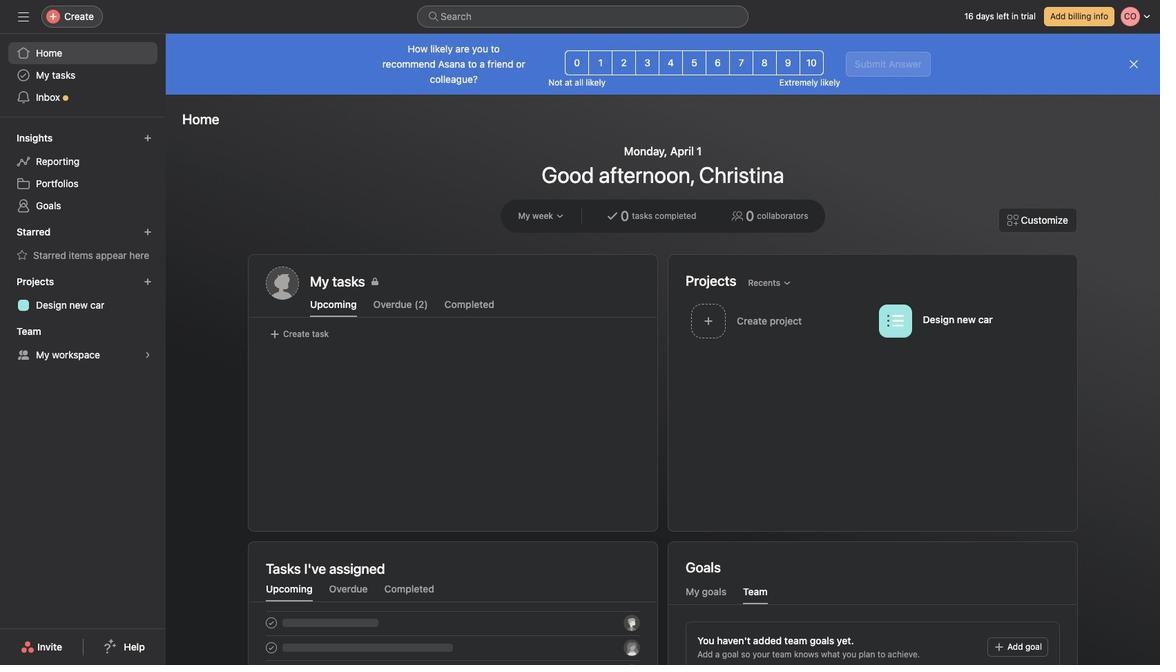 Task type: vqa. For each thing, say whether or not it's contained in the screenshot.
New insights Icon
yes



Task type: describe. For each thing, give the bounding box(es) containing it.
see details, my workspace image
[[144, 351, 152, 359]]

starred element
[[0, 220, 166, 269]]

hide sidebar image
[[18, 11, 29, 22]]

global element
[[0, 34, 166, 117]]

add items to starred image
[[144, 228, 152, 236]]

add profile photo image
[[266, 267, 299, 300]]

dismiss image
[[1128, 59, 1139, 70]]



Task type: locate. For each thing, give the bounding box(es) containing it.
list image
[[887, 312, 904, 329]]

new project or portfolio image
[[144, 278, 152, 286]]

teams element
[[0, 319, 166, 369]]

insights element
[[0, 126, 166, 220]]

new insights image
[[144, 134, 152, 142]]

projects element
[[0, 269, 166, 319]]

None radio
[[588, 50, 613, 75], [612, 50, 636, 75], [659, 50, 683, 75], [682, 50, 706, 75], [706, 50, 730, 75], [776, 50, 800, 75], [588, 50, 613, 75], [612, 50, 636, 75], [659, 50, 683, 75], [682, 50, 706, 75], [706, 50, 730, 75], [776, 50, 800, 75]]

None radio
[[565, 50, 589, 75], [635, 50, 660, 75], [729, 50, 753, 75], [753, 50, 777, 75], [800, 50, 824, 75], [565, 50, 589, 75], [635, 50, 660, 75], [729, 50, 753, 75], [753, 50, 777, 75], [800, 50, 824, 75]]

option group
[[565, 50, 824, 75]]

list item
[[686, 300, 873, 342]]

list box
[[417, 6, 749, 28]]



